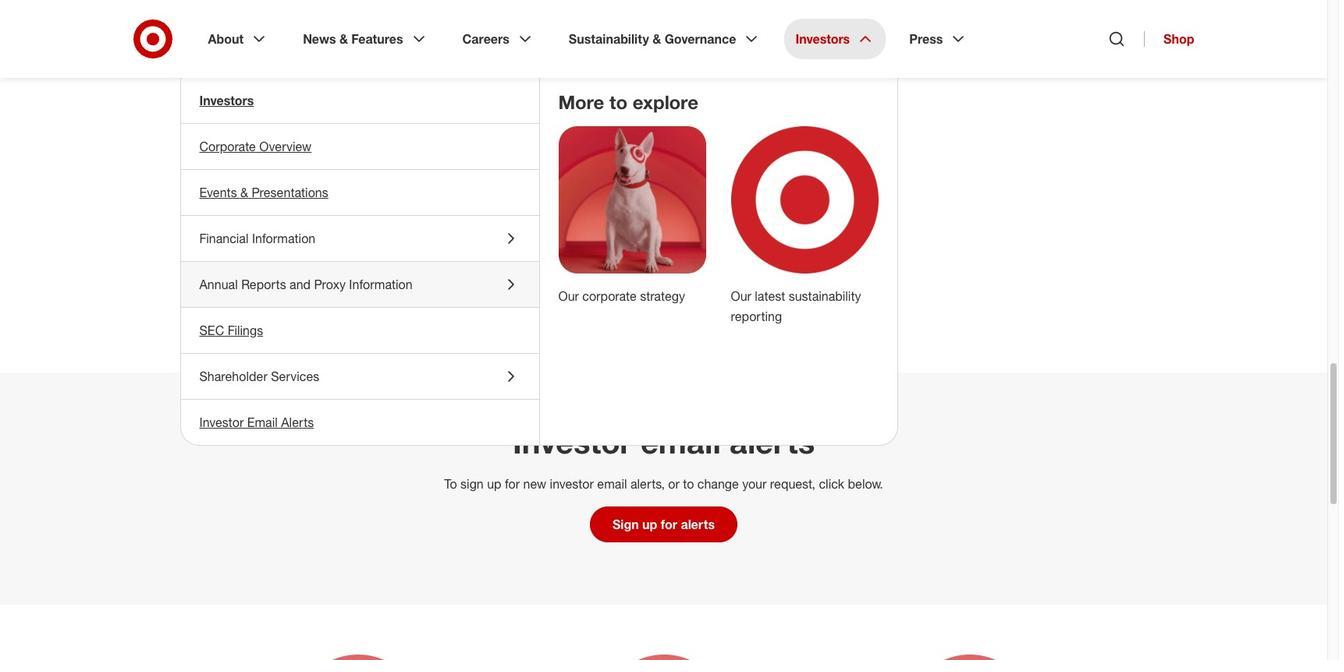 Task type: vqa. For each thing, say whether or not it's contained in the screenshot.
the four
no



Task type: locate. For each thing, give the bounding box(es) containing it.
1 horizontal spatial investors link
[[785, 19, 886, 59]]

1 horizontal spatial for
[[661, 517, 677, 533]]

alerts down change
[[681, 517, 715, 533]]

investor
[[199, 415, 244, 431], [513, 424, 632, 461]]

annual reports and proxy information link
[[181, 262, 539, 307]]

corporation
[[408, 211, 475, 227]]

investor inside site navigation element
[[199, 415, 244, 431]]

our
[[558, 289, 579, 304], [731, 289, 751, 304]]

target corporation 1000 nicollet mall (tpn-1220) minneapolis, mn 55403
[[370, 211, 537, 268]]

& right news
[[339, 31, 348, 47]]

up
[[487, 477, 501, 492], [642, 517, 657, 533]]

p.o.
[[370, 24, 390, 40]]

to
[[610, 91, 628, 114], [683, 477, 694, 492]]

click
[[819, 477, 844, 492]]

investor
[[550, 477, 594, 492]]

for left the new
[[505, 477, 520, 492]]

reports
[[241, 277, 286, 293]]

sign
[[613, 517, 639, 533]]

1 horizontal spatial investor
[[513, 424, 632, 461]]

1 horizontal spatial &
[[339, 31, 348, 47]]

0 vertical spatial or
[[370, 65, 382, 80]]

proxy
[[314, 277, 346, 293]]

1 vertical spatial for
[[661, 517, 677, 533]]

corporate
[[582, 289, 637, 304]]

minneapolis,
[[370, 252, 441, 268]]

1 vertical spatial information
[[349, 277, 413, 293]]

investors link
[[785, 19, 886, 59], [181, 78, 539, 123]]

investors
[[796, 31, 850, 47], [199, 93, 254, 108]]

0 vertical spatial email
[[641, 424, 721, 461]]

1 horizontal spatial mn
[[444, 252, 464, 268]]

& left governance
[[653, 31, 661, 47]]

alerts inside 'link'
[[681, 517, 715, 533]]

or
[[370, 65, 382, 80], [668, 477, 680, 492]]

our for our corporate strategy
[[558, 289, 579, 304]]

or right alerts,
[[668, 477, 680, 492]]

heights,
[[424, 105, 470, 121]]

3110
[[442, 285, 469, 300]]

0 horizontal spatial information
[[252, 231, 315, 247]]

0 horizontal spatial email
[[597, 477, 627, 492]]

mn down 64874
[[419, 44, 439, 60]]

+1-800-775-3110 investorrelations@target.com
[[370, 285, 545, 321]]

1 horizontal spatial alerts
[[730, 424, 815, 461]]

investor email alerts
[[513, 424, 815, 461]]

shareowneronline.com link
[[370, 158, 505, 174]]

or inside p.o. box 64874 st. paul, mn 55164-0874 or 1110 centre pointe curve suite 101 mendota heights, mn 55120-4100
[[370, 65, 382, 80]]

up right sign
[[487, 477, 501, 492]]

information down "presentations"
[[252, 231, 315, 247]]

0 horizontal spatial &
[[240, 185, 248, 201]]

our inside our latest sustainability reporting
[[731, 289, 751, 304]]

sign up for alerts
[[613, 517, 715, 533]]

target
[[370, 211, 404, 227]]

or down st.
[[370, 65, 382, 80]]

1 horizontal spatial investors
[[796, 31, 850, 47]]

sustainability
[[569, 31, 649, 47]]

for down 'to sign up for new investor email alerts, or to change your request, click below.'
[[661, 517, 677, 533]]

0 horizontal spatial up
[[487, 477, 501, 492]]

shareholder services link
[[181, 354, 539, 400]]

mn down mall
[[444, 252, 464, 268]]

email
[[641, 424, 721, 461], [597, 477, 627, 492]]

about
[[208, 31, 244, 47]]

investor email alerts link
[[181, 400, 539, 446]]

careers link
[[452, 19, 545, 59]]

request,
[[770, 477, 816, 492]]

our left corporate
[[558, 289, 579, 304]]

shareowneronline.com
[[370, 158, 505, 174]]

1 vertical spatial or
[[668, 477, 680, 492]]

sign up for alerts link
[[590, 507, 738, 543]]

1 vertical spatial email
[[597, 477, 627, 492]]

new
[[523, 477, 546, 492]]

investor for investor email alerts
[[513, 424, 632, 461]]

800-
[[390, 285, 416, 300]]

st.
[[370, 44, 385, 60]]

information
[[252, 231, 315, 247], [349, 277, 413, 293]]

2 horizontal spatial &
[[653, 31, 661, 47]]

1 vertical spatial investors
[[199, 93, 254, 108]]

2 vertical spatial mn
[[444, 252, 464, 268]]

investor up investor
[[513, 424, 632, 461]]

1 vertical spatial mn
[[473, 105, 493, 121]]

events & presentations link
[[181, 170, 539, 215]]

0 horizontal spatial investor
[[199, 415, 244, 431]]

& right events
[[240, 185, 248, 201]]

&
[[339, 31, 348, 47], [653, 31, 661, 47], [240, 185, 248, 201]]

financial information link
[[181, 216, 539, 261]]

0 vertical spatial to
[[610, 91, 628, 114]]

about link
[[197, 19, 279, 59]]

information down minneapolis,
[[349, 277, 413, 293]]

0 vertical spatial alerts
[[730, 424, 815, 461]]

1 vertical spatial to
[[683, 477, 694, 492]]

email up 'to sign up for new investor email alerts, or to change your request, click below.'
[[641, 424, 721, 461]]

& inside 'link'
[[339, 31, 348, 47]]

4100
[[536, 105, 564, 121]]

0 vertical spatial for
[[505, 477, 520, 492]]

sustainability
[[789, 289, 861, 304]]

0 horizontal spatial alerts
[[681, 517, 715, 533]]

1 vertical spatial alerts
[[681, 517, 715, 533]]

to left change
[[683, 477, 694, 492]]

to right 'more' on the left top of page
[[610, 91, 628, 114]]

0 vertical spatial up
[[487, 477, 501, 492]]

55120-
[[496, 105, 536, 121]]

or for 1110
[[370, 65, 382, 80]]

1 horizontal spatial or
[[668, 477, 680, 492]]

sec
[[199, 323, 224, 339]]

0 horizontal spatial to
[[610, 91, 628, 114]]

mn down curve at left top
[[473, 105, 493, 121]]

email
[[247, 415, 278, 431]]

1 horizontal spatial up
[[642, 517, 657, 533]]

financial
[[199, 231, 249, 247]]

64874
[[419, 24, 453, 40]]

1 our from the left
[[558, 289, 579, 304]]

1 vertical spatial up
[[642, 517, 657, 533]]

our latest sustainability reporting
[[731, 289, 861, 325]]

0 horizontal spatial or
[[370, 65, 382, 80]]

55164-
[[442, 44, 482, 60]]

corporate overview link
[[181, 124, 539, 169]]

0 vertical spatial investors
[[796, 31, 850, 47]]

0 horizontal spatial mn
[[419, 44, 439, 60]]

1 horizontal spatial our
[[731, 289, 751, 304]]

2 our from the left
[[731, 289, 751, 304]]

mn
[[419, 44, 439, 60], [473, 105, 493, 121], [444, 252, 464, 268]]

for
[[505, 477, 520, 492], [661, 517, 677, 533]]

investor email alerts
[[199, 415, 314, 431]]

0 horizontal spatial for
[[505, 477, 520, 492]]

0 horizontal spatial investors link
[[181, 78, 539, 123]]

& for news
[[339, 31, 348, 47]]

alerts
[[281, 415, 314, 431]]

box
[[393, 24, 415, 40]]

alerts up your
[[730, 424, 815, 461]]

101
[[550, 85, 571, 101]]

email left alerts,
[[597, 477, 627, 492]]

0 horizontal spatial our
[[558, 289, 579, 304]]

investor left email
[[199, 415, 244, 431]]

our up reporting
[[731, 289, 751, 304]]

1110
[[370, 85, 398, 101]]

to
[[444, 477, 457, 492]]

up right the sign
[[642, 517, 657, 533]]



Task type: describe. For each thing, give the bounding box(es) containing it.
(tpn-
[[474, 232, 506, 247]]

filings
[[228, 323, 263, 339]]

target's mascot bullseye in front of red background image
[[558, 126, 706, 274]]

target bullseye logo image
[[731, 126, 878, 274]]

1 vertical spatial investors link
[[181, 78, 539, 123]]

annual reports and proxy information
[[199, 277, 413, 293]]

more
[[558, 91, 604, 114]]

0 vertical spatial investors link
[[785, 19, 886, 59]]

sec filings link
[[181, 308, 539, 354]]

explore
[[633, 91, 698, 114]]

investor for investor email alerts
[[199, 415, 244, 431]]

latest
[[755, 289, 785, 304]]

& for sustainability
[[653, 31, 661, 47]]

2 horizontal spatial mn
[[473, 105, 493, 121]]

mall
[[447, 232, 470, 247]]

strategy
[[640, 289, 685, 304]]

investorrelations@target.com link
[[370, 305, 545, 321]]

services
[[271, 369, 319, 385]]

our corporate strategy link
[[558, 289, 685, 304]]

shop
[[1164, 31, 1194, 47]]

to inside site navigation element
[[610, 91, 628, 114]]

1 horizontal spatial email
[[641, 424, 721, 461]]

news
[[303, 31, 336, 47]]

mendota
[[370, 105, 420, 121]]

+1-800-775-3110 link
[[370, 285, 469, 300]]

news & features link
[[292, 19, 439, 59]]

features
[[351, 31, 403, 47]]

governance
[[665, 31, 736, 47]]

up inside 'link'
[[642, 517, 657, 533]]

events
[[199, 185, 237, 201]]

presentations
[[252, 185, 328, 201]]

sustainability & governance link
[[558, 19, 772, 59]]

curve
[[482, 85, 515, 101]]

sign
[[460, 477, 484, 492]]

55403
[[467, 252, 502, 268]]

news & features
[[303, 31, 403, 47]]

site navigation element
[[0, 0, 1339, 661]]

p.o. box 64874 st. paul, mn 55164-0874 or 1110 centre pointe curve suite 101 mendota heights, mn 55120-4100
[[370, 24, 571, 121]]

events & presentations
[[199, 185, 328, 201]]

paul,
[[389, 44, 415, 60]]

sec filings
[[199, 323, 263, 339]]

or for to
[[668, 477, 680, 492]]

1000
[[370, 232, 398, 247]]

centre
[[402, 85, 439, 101]]

our for our latest sustainability reporting
[[731, 289, 751, 304]]

press
[[909, 31, 943, 47]]

0 vertical spatial mn
[[419, 44, 439, 60]]

1 horizontal spatial to
[[683, 477, 694, 492]]

to sign up for new investor email alerts, or to change your request, click below.
[[444, 477, 883, 492]]

suite
[[518, 85, 547, 101]]

alerts,
[[630, 477, 665, 492]]

more to explore
[[558, 91, 698, 114]]

shareholder services
[[199, 369, 319, 385]]

pointe
[[443, 85, 478, 101]]

& for events
[[240, 185, 248, 201]]

0 horizontal spatial investors
[[199, 93, 254, 108]]

change
[[698, 477, 739, 492]]

+1-
[[370, 285, 390, 300]]

mn inside target corporation 1000 nicollet mall (tpn-1220) minneapolis, mn 55403
[[444, 252, 464, 268]]

1220)
[[506, 232, 537, 247]]

overview
[[259, 139, 312, 155]]

and
[[290, 277, 311, 293]]

our corporate strategy
[[558, 289, 685, 304]]

sustainability & governance
[[569, 31, 736, 47]]

careers
[[462, 31, 509, 47]]

775-
[[416, 285, 442, 300]]

our latest sustainability reporting link
[[731, 289, 861, 325]]

investorrelations@target.com
[[370, 305, 545, 321]]

0874
[[482, 44, 510, 60]]

1 horizontal spatial information
[[349, 277, 413, 293]]

reporting
[[731, 309, 782, 325]]

shop link
[[1144, 31, 1194, 47]]

annual
[[199, 277, 238, 293]]

corporate
[[199, 139, 256, 155]]

below.
[[848, 477, 883, 492]]

corporate overview
[[199, 139, 312, 155]]

0 vertical spatial information
[[252, 231, 315, 247]]

shareholder
[[199, 369, 267, 385]]

press link
[[898, 19, 979, 59]]

your
[[742, 477, 767, 492]]

for inside 'link'
[[661, 517, 677, 533]]



